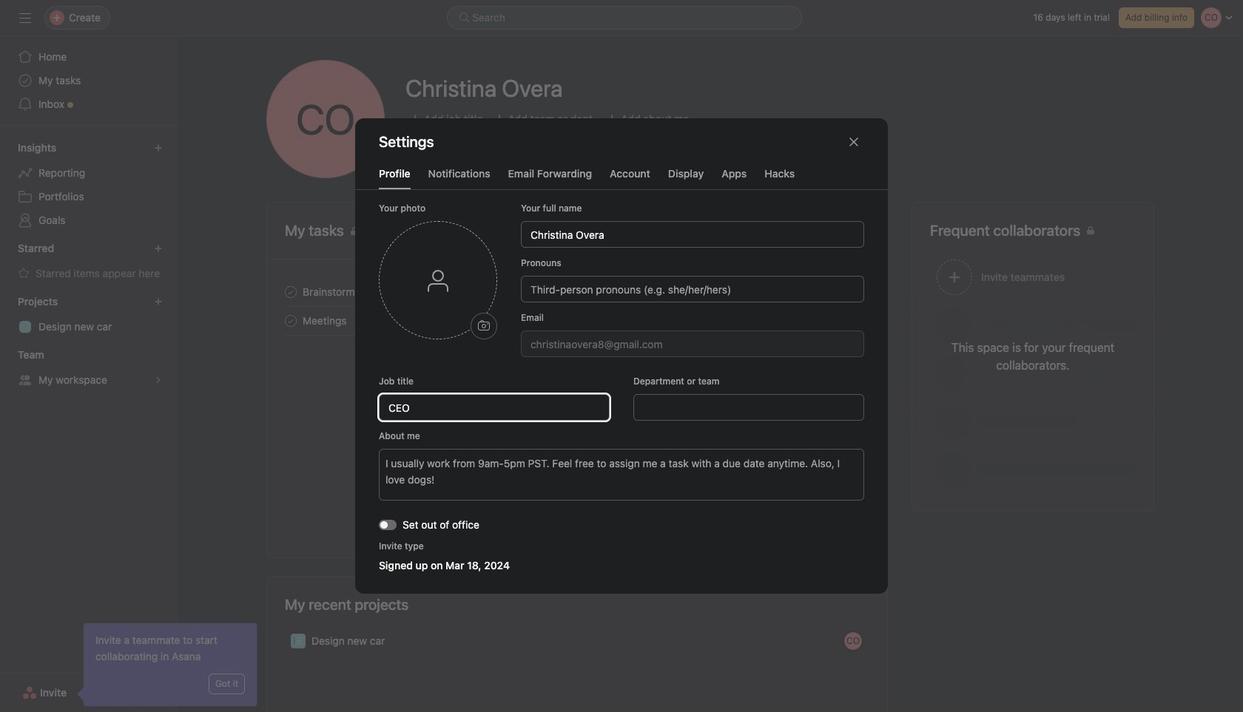 Task type: locate. For each thing, give the bounding box(es) containing it.
2 mark complete image from the top
[[282, 312, 300, 330]]

None text field
[[521, 221, 864, 248], [379, 394, 610, 421], [634, 394, 864, 421], [521, 221, 864, 248], [379, 394, 610, 421], [634, 394, 864, 421]]

0 vertical spatial mark complete image
[[282, 283, 300, 301]]

tooltip
[[79, 624, 257, 707]]

None text field
[[521, 331, 864, 357]]

3 list item from the top
[[267, 628, 887, 656]]

I usually work from 9am-5pm PST. Feel free to assign me a task with a due date anytime. Also, I love dogs! text field
[[379, 449, 864, 501]]

0 horizontal spatial upload new photo image
[[266, 60, 385, 178]]

list item
[[267, 278, 887, 306], [267, 306, 887, 335], [267, 628, 887, 656]]

1 vertical spatial mark complete image
[[282, 312, 300, 330]]

close this dialog image
[[848, 136, 860, 148]]

dialog
[[355, 118, 888, 594]]

settings tab list
[[355, 166, 888, 190]]

1 mark complete image from the top
[[282, 283, 300, 301]]

starred element
[[0, 235, 178, 289]]

Mark complete checkbox
[[282, 283, 300, 301], [282, 312, 300, 330]]

upload new photo image
[[266, 60, 385, 178], [478, 320, 490, 332]]

2 mark complete checkbox from the top
[[282, 312, 300, 330]]

Third-person pronouns (e.g. she/her/hers) text field
[[521, 276, 864, 303]]

0 vertical spatial mark complete checkbox
[[282, 283, 300, 301]]

1 horizontal spatial upload new photo image
[[478, 320, 490, 332]]

mark complete image
[[282, 283, 300, 301], [282, 312, 300, 330]]

switch
[[379, 520, 397, 530]]

teams element
[[0, 342, 178, 395]]

projects element
[[0, 289, 178, 342]]

1 vertical spatial mark complete checkbox
[[282, 312, 300, 330]]

list box
[[447, 6, 802, 30]]



Task type: describe. For each thing, give the bounding box(es) containing it.
2 list item from the top
[[267, 306, 887, 335]]

0 vertical spatial upload new photo image
[[266, 60, 385, 178]]

mark complete image for second mark complete option from the bottom
[[282, 283, 300, 301]]

list image
[[294, 637, 303, 646]]

global element
[[0, 36, 178, 125]]

1 list item from the top
[[267, 278, 887, 306]]

mark complete image for first mark complete option from the bottom
[[282, 312, 300, 330]]

1 vertical spatial upload new photo image
[[478, 320, 490, 332]]

1 mark complete checkbox from the top
[[282, 283, 300, 301]]

hide sidebar image
[[19, 12, 31, 24]]

insights element
[[0, 135, 178, 235]]



Task type: vqa. For each thing, say whether or not it's contained in the screenshot.
I usually work from 9am-5pm PST. Feel free to assign me a task with a due date anytime. Also, I love dogs! text box
yes



